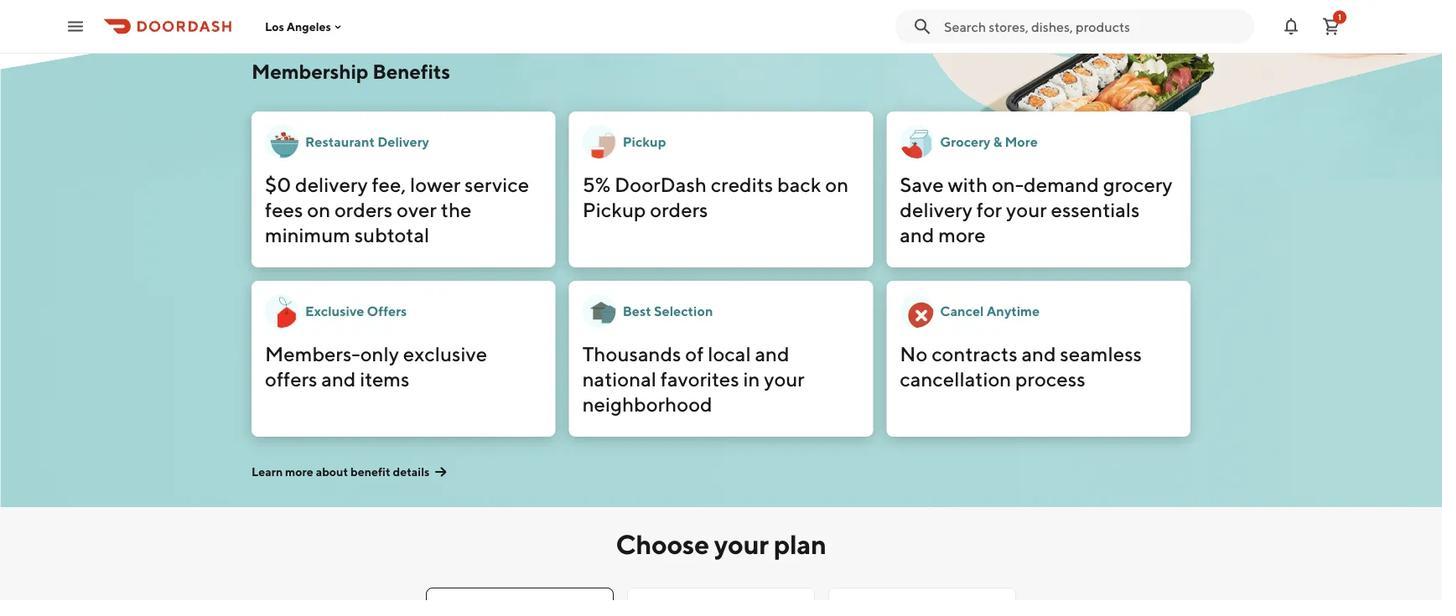 Task type: describe. For each thing, give the bounding box(es) containing it.
demand
[[1024, 172, 1099, 196]]

local
[[708, 342, 751, 366]]

cancel anytime
[[940, 303, 1040, 319]]

restaurant
[[305, 134, 375, 150]]

delivery
[[377, 134, 429, 150]]

thousands
[[582, 342, 681, 366]]

restaurant delivery
[[305, 134, 429, 150]]

fees
[[265, 197, 303, 221]]

best selection
[[623, 303, 713, 319]]

open menu image
[[65, 16, 86, 36]]

essentials
[[1051, 197, 1140, 221]]

no
[[900, 342, 928, 366]]

your for and
[[764, 367, 805, 391]]

the
[[441, 197, 472, 221]]

no contracts and seamless cancellation process
[[900, 342, 1142, 391]]

cancel
[[940, 303, 984, 319]]

&
[[993, 134, 1002, 150]]

1 vertical spatial more
[[285, 465, 313, 479]]

details
[[393, 465, 430, 479]]

exclusive offers
[[305, 303, 407, 319]]

in
[[743, 367, 760, 391]]

$0
[[265, 172, 291, 196]]

over
[[397, 197, 437, 221]]

choose your plan
[[616, 528, 826, 560]]

angeles
[[287, 19, 331, 33]]

2 vertical spatial your
[[714, 528, 768, 560]]

members-
[[265, 342, 360, 366]]

anytime
[[987, 303, 1040, 319]]

and inside thousands of local and national favorites in your neighborhood
[[755, 342, 790, 366]]

benefit
[[350, 465, 390, 479]]

best
[[623, 303, 651, 319]]

about
[[316, 465, 348, 479]]

and inside save with on-demand grocery delivery for your essentials and more
[[900, 223, 934, 247]]

membership benefits
[[252, 59, 450, 83]]

members-only exclusive offers and items
[[265, 342, 487, 391]]

offers
[[265, 367, 317, 391]]

of
[[685, 342, 704, 366]]

contracts
[[932, 342, 1018, 366]]

0 vertical spatial pickup
[[623, 134, 666, 150]]

learn more about benefit details
[[252, 465, 430, 479]]

for
[[977, 197, 1002, 221]]

thousands of local and national favorites in your neighborhood
[[582, 342, 805, 416]]

save
[[900, 172, 944, 196]]

credits
[[711, 172, 773, 196]]

save with on-demand grocery delivery for your essentials and more
[[900, 172, 1173, 247]]

favorites
[[661, 367, 739, 391]]

los angeles button
[[265, 19, 345, 33]]

your for demand
[[1006, 197, 1047, 221]]

more inside save with on-demand grocery delivery for your essentials and more
[[938, 223, 986, 247]]



Task type: vqa. For each thing, say whether or not it's contained in the screenshot.
About Us link
no



Task type: locate. For each thing, give the bounding box(es) containing it.
and up in
[[755, 342, 790, 366]]

learn
[[252, 465, 283, 479]]

1 items, open order cart image
[[1321, 16, 1342, 36]]

and up 'process'
[[1022, 342, 1056, 366]]

items
[[360, 367, 410, 391]]

more right the learn
[[285, 465, 313, 479]]

on-
[[992, 172, 1024, 196]]

lower
[[410, 172, 461, 196]]

benefits
[[372, 59, 450, 83]]

and inside members-only exclusive offers and items
[[321, 367, 356, 391]]

notification bell image
[[1281, 16, 1301, 36]]

doordash
[[615, 172, 707, 196]]

your down on-
[[1006, 197, 1047, 221]]

grocery & more
[[940, 134, 1038, 150]]

0 vertical spatial your
[[1006, 197, 1047, 221]]

your
[[1006, 197, 1047, 221], [764, 367, 805, 391], [714, 528, 768, 560]]

delivery down save
[[900, 197, 973, 221]]

plan
[[774, 528, 826, 560]]

0 horizontal spatial more
[[285, 465, 313, 479]]

subtotal
[[354, 223, 430, 247]]

more down for on the right
[[938, 223, 986, 247]]

pickup down 5%
[[582, 197, 646, 221]]

orders inside 5% doordash credits back on pickup orders
[[650, 197, 708, 221]]

only
[[360, 342, 399, 366]]

delivery down restaurant
[[295, 172, 368, 196]]

0 vertical spatial more
[[938, 223, 986, 247]]

orders down fee,
[[334, 197, 393, 221]]

your right in
[[764, 367, 805, 391]]

2 orders from the left
[[650, 197, 708, 221]]

1 horizontal spatial more
[[938, 223, 986, 247]]

your left plan
[[714, 528, 768, 560]]

Store search: begin typing to search for stores available on DoorDash text field
[[944, 17, 1244, 36]]

your inside thousands of local and national favorites in your neighborhood
[[764, 367, 805, 391]]

and down save
[[900, 223, 934, 247]]

0 horizontal spatial orders
[[334, 197, 393, 221]]

back
[[777, 172, 821, 196]]

neighborhood
[[582, 392, 712, 416]]

orders
[[334, 197, 393, 221], [650, 197, 708, 221]]

1 button
[[1315, 10, 1348, 43]]

0 vertical spatial on
[[825, 172, 849, 196]]

pickup inside 5% doordash credits back on pickup orders
[[582, 197, 646, 221]]

more
[[938, 223, 986, 247], [285, 465, 313, 479]]

minimum
[[265, 223, 350, 247]]

selection
[[654, 303, 713, 319]]

your inside save with on-demand grocery delivery for your essentials and more
[[1006, 197, 1047, 221]]

1 horizontal spatial orders
[[650, 197, 708, 221]]

pickup
[[623, 134, 666, 150], [582, 197, 646, 221]]

1 horizontal spatial delivery
[[900, 197, 973, 221]]

membership
[[252, 59, 368, 83]]

with
[[948, 172, 988, 196]]

on up 'minimum'
[[307, 197, 330, 221]]

1 horizontal spatial on
[[825, 172, 849, 196]]

los angeles
[[265, 19, 331, 33]]

los
[[265, 19, 284, 33]]

pickup up doordash
[[623, 134, 666, 150]]

fee,
[[372, 172, 406, 196]]

seamless
[[1060, 342, 1142, 366]]

orders down doordash
[[650, 197, 708, 221]]

1
[[1338, 12, 1342, 22]]

5%
[[582, 172, 611, 196]]

delivery
[[295, 172, 368, 196], [900, 197, 973, 221]]

and inside the no contracts and seamless cancellation process
[[1022, 342, 1056, 366]]

1 vertical spatial on
[[307, 197, 330, 221]]

exclusive
[[305, 303, 364, 319]]

$0 delivery fee, lower service fees on orders over the minimum subtotal
[[265, 172, 529, 247]]

cancellation
[[900, 367, 1011, 391]]

orders inside '$0 delivery fee, lower service fees on orders over the minimum subtotal'
[[334, 197, 393, 221]]

service
[[465, 172, 529, 196]]

0 horizontal spatial on
[[307, 197, 330, 221]]

grocery
[[940, 134, 991, 150]]

on
[[825, 172, 849, 196], [307, 197, 330, 221]]

offers
[[367, 303, 407, 319]]

more
[[1005, 134, 1038, 150]]

on inside '$0 delivery fee, lower service fees on orders over the minimum subtotal'
[[307, 197, 330, 221]]

choose
[[616, 528, 709, 560]]

delivery inside save with on-demand grocery delivery for your essentials and more
[[900, 197, 973, 221]]

on inside 5% doordash credits back on pickup orders
[[825, 172, 849, 196]]

and
[[900, 223, 934, 247], [755, 342, 790, 366], [1022, 342, 1056, 366], [321, 367, 356, 391]]

0 vertical spatial delivery
[[295, 172, 368, 196]]

and down members-
[[321, 367, 356, 391]]

grocery
[[1103, 172, 1173, 196]]

1 orders from the left
[[334, 197, 393, 221]]

exclusive
[[403, 342, 487, 366]]

1 vertical spatial pickup
[[582, 197, 646, 221]]

1 vertical spatial your
[[764, 367, 805, 391]]

process
[[1015, 367, 1085, 391]]

national
[[582, 367, 656, 391]]

on right back
[[825, 172, 849, 196]]

1 vertical spatial delivery
[[900, 197, 973, 221]]

5% doordash credits back on pickup orders
[[582, 172, 849, 221]]

0 horizontal spatial delivery
[[295, 172, 368, 196]]

delivery inside '$0 delivery fee, lower service fees on orders over the minimum subtotal'
[[295, 172, 368, 196]]



